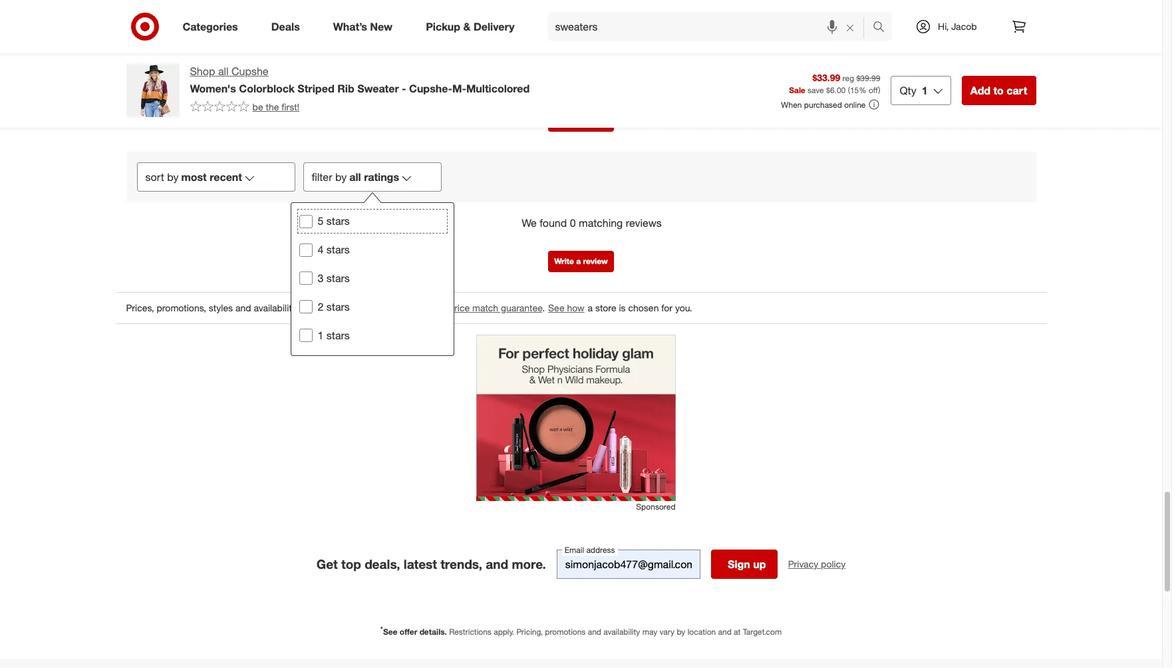 Task type: vqa. For each thing, say whether or not it's contained in the screenshot.
the leftmost Credit
no



Task type: describe. For each thing, give the bounding box(es) containing it.
4 stars
[[318, 243, 350, 256]]

$39.99
[[857, 73, 881, 83]]

hi,
[[938, 21, 949, 32]]

0
[[570, 216, 576, 230]]

2 stars checkbox
[[299, 300, 312, 314]]

reviews
[[626, 216, 662, 230]]

first!
[[282, 101, 300, 112]]

jacob
[[952, 21, 977, 32]]

delivery
[[474, 20, 515, 33]]

4
[[318, 243, 324, 256]]

shop all cupshe women's colorblock striped rib sweater - cupshe-m-multicolored
[[190, 65, 530, 95]]

availability inside * see offer details. restrictions apply. pricing, promotions and availability may vary by location and at target.com
[[604, 627, 640, 637]]

our
[[433, 302, 446, 313]]

and right the promotions
[[588, 627, 601, 637]]

is
[[619, 302, 626, 313]]

and left at
[[718, 627, 732, 637]]

more.
[[512, 557, 546, 572]]

offer
[[400, 627, 417, 637]]

(
[[848, 85, 850, 95]]

deals link
[[260, 12, 317, 41]]

15
[[850, 85, 859, 95]]

$33.99 reg $39.99 sale save $ 6.00 ( 15 % off )
[[789, 72, 881, 95]]

promotions
[[545, 627, 586, 637]]

cupshe-
[[409, 82, 452, 95]]

get
[[317, 557, 338, 572]]

we
[[522, 216, 537, 230]]

5 stars checkbox
[[299, 215, 312, 228]]

off
[[869, 85, 878, 95]]

pickup
[[426, 20, 460, 33]]

*
[[380, 625, 383, 633]]

sponsored
[[636, 502, 676, 512]]

styles
[[209, 302, 233, 313]]

availability inside region
[[254, 302, 297, 313]]

write
[[554, 256, 574, 266]]

all inside region
[[349, 171, 361, 184]]

pickup & delivery link
[[415, 12, 531, 41]]

add to cart button
[[962, 76, 1036, 105]]

categories link
[[171, 12, 255, 41]]

for
[[662, 302, 673, 313]]

all inside shop all cupshe women's colorblock striped rib sweater - cupshe-m-multicolored
[[218, 65, 229, 78]]

colorblock
[[239, 82, 295, 95]]

a inside button
[[576, 256, 581, 266]]

to
[[994, 84, 1004, 97]]

qty 1
[[900, 84, 928, 97]]

hi, jacob
[[938, 21, 977, 32]]

by right 2 at the top left of page
[[339, 302, 349, 313]]

ratings
[[364, 171, 399, 184]]

and right styles
[[236, 302, 251, 313]]

price
[[449, 302, 470, 313]]

filter by all ratings
[[312, 171, 399, 184]]

add to cart
[[971, 84, 1028, 97]]

deals,
[[365, 557, 400, 572]]

3 stars checkbox
[[299, 272, 312, 285]]

search button
[[867, 12, 899, 44]]

0 vertical spatial vary
[[319, 302, 337, 313]]

reg
[[843, 73, 854, 83]]

online.
[[384, 302, 411, 313]]

how
[[567, 302, 585, 313]]

)
[[878, 85, 881, 95]]

you.
[[675, 302, 692, 313]]

2
[[318, 300, 324, 313]]

privacy
[[788, 558, 818, 570]]

be
[[253, 101, 263, 112]]

and left more.
[[486, 557, 508, 572]]

sort by most recent
[[145, 171, 242, 184]]

see how button
[[548, 301, 585, 315]]

.
[[542, 302, 545, 313]]

qty
[[900, 84, 917, 97]]

2 store from the left
[[595, 302, 617, 313]]

3 stars
[[318, 271, 350, 285]]

image of women's colorblock striped rib sweater - cupshe-m-multicolored image
[[126, 64, 179, 117]]

may inside * see offer details. restrictions apply. pricing, promotions and availability may vary by location and at target.com
[[643, 627, 658, 637]]

What can we help you find? suggestions appear below search field
[[547, 12, 876, 41]]

2 horizontal spatial see
[[548, 302, 565, 313]]

found
[[540, 216, 567, 230]]

* see offer details. restrictions apply. pricing, promotions and availability may vary by location and at target.com
[[380, 625, 782, 637]]

$
[[826, 85, 830, 95]]

price match guarantee link
[[449, 302, 542, 313]]

1 horizontal spatial see
[[414, 302, 430, 313]]

save
[[808, 85, 824, 95]]

sweater
[[357, 82, 399, 95]]

pricing,
[[517, 627, 543, 637]]

privacy policy link
[[788, 558, 846, 571]]

striped
[[298, 82, 335, 95]]

match
[[472, 302, 498, 313]]

region containing sort by
[[115, 0, 1047, 526]]

sign
[[728, 558, 750, 571]]



Task type: locate. For each thing, give the bounding box(es) containing it.
see
[[414, 302, 430, 313], [548, 302, 565, 313], [383, 627, 398, 637]]

a right how
[[588, 302, 593, 313]]

1 right 1 stars option
[[318, 328, 324, 342]]

None text field
[[557, 550, 700, 579]]

availability right the promotions
[[604, 627, 640, 637]]

& right "pickup"
[[463, 20, 471, 33]]

stars for 2 stars
[[327, 300, 350, 313]]

trends,
[[441, 557, 482, 572]]

advertisement region
[[476, 335, 676, 501]]

sign up button
[[711, 550, 778, 579]]

by right filter
[[335, 171, 347, 184]]

1 vertical spatial a
[[588, 302, 593, 313]]

pickup & delivery
[[426, 20, 515, 33]]

0 horizontal spatial vary
[[319, 302, 337, 313]]

0 vertical spatial availability
[[254, 302, 297, 313]]

by inside * see offer details. restrictions apply. pricing, promotions and availability may vary by location and at target.com
[[677, 627, 686, 637]]

see inside * see offer details. restrictions apply. pricing, promotions and availability may vary by location and at target.com
[[383, 627, 398, 637]]

search
[[867, 21, 899, 34]]

1 horizontal spatial all
[[349, 171, 361, 184]]

we found 0 matching reviews
[[522, 216, 662, 230]]

a right write
[[576, 256, 581, 266]]

may
[[299, 302, 317, 313], [643, 627, 658, 637]]

stars right 3
[[327, 271, 350, 285]]

0 horizontal spatial all
[[218, 65, 229, 78]]

m-
[[452, 82, 466, 95]]

online
[[845, 100, 866, 109]]

$33.99
[[813, 72, 841, 83]]

3 stars from the top
[[327, 271, 350, 285]]

%
[[859, 85, 867, 95]]

cart
[[1007, 84, 1028, 97]]

& left the "online."
[[376, 302, 381, 313]]

0 horizontal spatial availability
[[254, 302, 297, 313]]

region
[[115, 0, 1047, 526]]

categories
[[183, 20, 238, 33]]

may left location
[[643, 627, 658, 637]]

by left location
[[677, 627, 686, 637]]

stars right 4
[[327, 243, 350, 256]]

vary inside * see offer details. restrictions apply. pricing, promotions and availability may vary by location and at target.com
[[660, 627, 675, 637]]

1 horizontal spatial 1
[[922, 84, 928, 97]]

1 right qty
[[922, 84, 928, 97]]

filter
[[312, 171, 332, 184]]

see right .
[[548, 302, 565, 313]]

3
[[318, 271, 324, 285]]

0 horizontal spatial store
[[352, 302, 373, 313]]

promotions,
[[157, 302, 206, 313]]

privacy policy
[[788, 558, 846, 570]]

1 vertical spatial all
[[349, 171, 361, 184]]

1 horizontal spatial vary
[[660, 627, 675, 637]]

stars for 5 stars
[[327, 214, 350, 228]]

add
[[971, 84, 991, 97]]

get top deals, latest trends, and more.
[[317, 557, 546, 572]]

guarantee
[[501, 302, 542, 313]]

0 horizontal spatial a
[[576, 256, 581, 266]]

1 vertical spatial &
[[376, 302, 381, 313]]

policy
[[821, 558, 846, 570]]

5
[[318, 214, 324, 228]]

new
[[370, 20, 393, 33]]

0 horizontal spatial see
[[383, 627, 398, 637]]

stars right 5
[[327, 214, 350, 228]]

0 horizontal spatial may
[[299, 302, 317, 313]]

write a review
[[554, 256, 608, 266]]

1 horizontal spatial store
[[595, 302, 617, 313]]

store left is on the top right
[[595, 302, 617, 313]]

1 vertical spatial vary
[[660, 627, 675, 637]]

4 stars checkbox
[[299, 243, 312, 257]]

may left 2 at the top left of page
[[299, 302, 317, 313]]

write a review button
[[548, 251, 614, 272]]

vary left location
[[660, 627, 675, 637]]

be the first!
[[253, 101, 300, 112]]

1 horizontal spatial may
[[643, 627, 658, 637]]

cupshe
[[232, 65, 269, 78]]

4 stars from the top
[[327, 300, 350, 313]]

2 stars
[[318, 300, 350, 313]]

0 vertical spatial may
[[299, 302, 317, 313]]

vary right 2 stars option
[[319, 302, 337, 313]]

1 vertical spatial 1
[[318, 328, 324, 342]]

what's new link
[[322, 12, 409, 41]]

1 vertical spatial may
[[643, 627, 658, 637]]

up
[[753, 558, 766, 571]]

when
[[781, 100, 802, 109]]

&
[[463, 20, 471, 33], [376, 302, 381, 313]]

1 stars checkbox
[[299, 329, 312, 342]]

0 horizontal spatial 1
[[318, 328, 324, 342]]

apply.
[[494, 627, 514, 637]]

1 vertical spatial availability
[[604, 627, 640, 637]]

availability
[[254, 302, 297, 313], [604, 627, 640, 637]]

5 stars from the top
[[327, 328, 350, 342]]

may inside region
[[299, 302, 317, 313]]

prices, promotions, styles and availability may vary by store & online. see our price match guarantee . see how a store is chosen for you.
[[126, 302, 692, 313]]

1 store from the left
[[352, 302, 373, 313]]

recent
[[210, 171, 242, 184]]

deals
[[271, 20, 300, 33]]

1 horizontal spatial &
[[463, 20, 471, 33]]

when purchased online
[[781, 100, 866, 109]]

stars
[[327, 214, 350, 228], [327, 243, 350, 256], [327, 271, 350, 285], [327, 300, 350, 313], [327, 328, 350, 342]]

1 stars
[[318, 328, 350, 342]]

all left ratings
[[349, 171, 361, 184]]

prices,
[[126, 302, 154, 313]]

what's
[[333, 20, 367, 33]]

0 horizontal spatial &
[[376, 302, 381, 313]]

sign up
[[728, 558, 766, 571]]

rib
[[338, 82, 354, 95]]

by
[[167, 171, 179, 184], [335, 171, 347, 184], [339, 302, 349, 313], [677, 627, 686, 637]]

0 vertical spatial 1
[[922, 84, 928, 97]]

see left our
[[414, 302, 430, 313]]

all up women's
[[218, 65, 229, 78]]

details.
[[420, 627, 447, 637]]

chosen
[[628, 302, 659, 313]]

target.com
[[743, 627, 782, 637]]

availability left 2 stars option
[[254, 302, 297, 313]]

1 horizontal spatial availability
[[604, 627, 640, 637]]

stars for 4 stars
[[327, 243, 350, 256]]

stars right 2 at the top left of page
[[327, 300, 350, 313]]

sale
[[789, 85, 806, 95]]

be the first! link
[[190, 100, 300, 114]]

store right 2 stars
[[352, 302, 373, 313]]

0 vertical spatial &
[[463, 20, 471, 33]]

by right sort
[[167, 171, 179, 184]]

0 vertical spatial all
[[218, 65, 229, 78]]

0 vertical spatial a
[[576, 256, 581, 266]]

what's new
[[333, 20, 393, 33]]

1 stars from the top
[[327, 214, 350, 228]]

all
[[218, 65, 229, 78], [349, 171, 361, 184]]

shop
[[190, 65, 215, 78]]

multicolored
[[466, 82, 530, 95]]

top
[[341, 557, 361, 572]]

matching
[[579, 216, 623, 230]]

review
[[583, 256, 608, 266]]

see left offer at the bottom left
[[383, 627, 398, 637]]

2 stars from the top
[[327, 243, 350, 256]]

stars for 3 stars
[[327, 271, 350, 285]]

stars down 2 stars
[[327, 328, 350, 342]]

restrictions
[[449, 627, 492, 637]]

1 horizontal spatial a
[[588, 302, 593, 313]]

stars for 1 stars
[[327, 328, 350, 342]]



